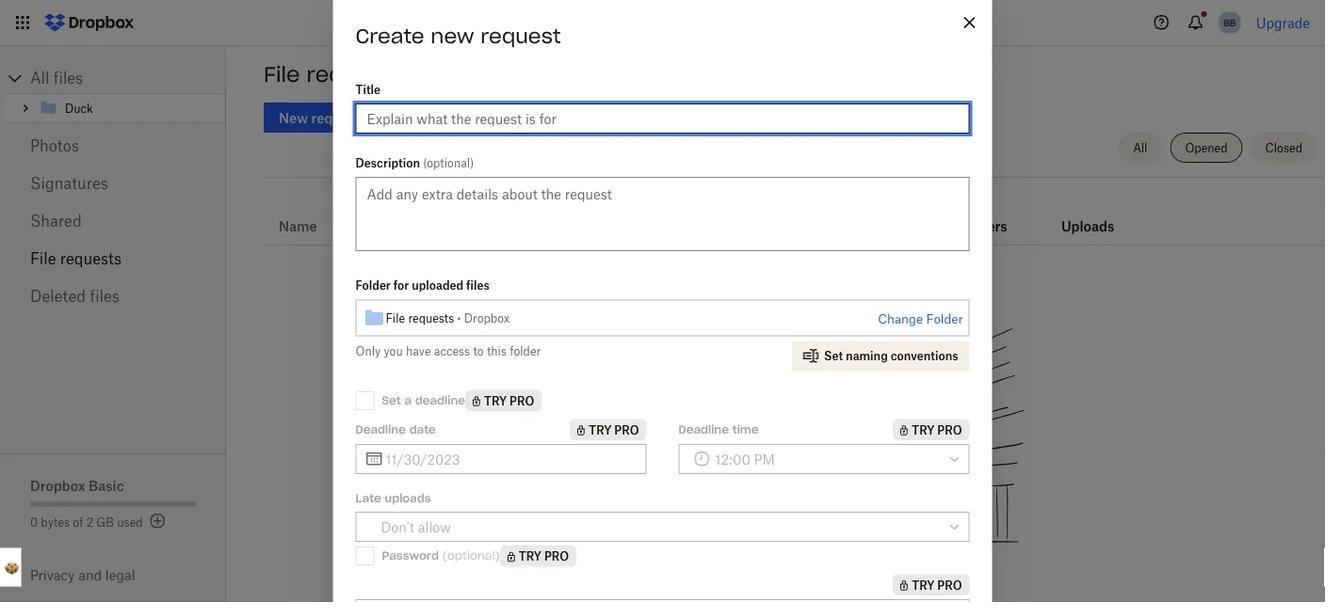 Task type: locate. For each thing, give the bounding box(es) containing it.
set left 'naming'
[[824, 349, 843, 364]]

file requests down create
[[264, 61, 403, 88]]

title
[[356, 82, 380, 97]]

•
[[457, 311, 461, 325]]

closed button
[[1250, 133, 1318, 163]]

file down shared
[[30, 250, 56, 268]]

2 horizontal spatial files
[[466, 279, 489, 293]]

shared
[[30, 212, 82, 230]]

0 vertical spatial )
[[470, 156, 474, 170]]

global header element
[[0, 0, 1325, 46]]

file left title
[[264, 61, 300, 88]]

file requests up the deleted files
[[30, 250, 122, 268]]

file
[[469, 110, 489, 126]]

naming
[[846, 349, 888, 364]]

file
[[264, 61, 300, 88], [30, 250, 56, 268], [386, 311, 405, 325]]

opened
[[1185, 141, 1228, 155]]

set
[[824, 349, 843, 364], [382, 393, 401, 408]]

requests
[[307, 61, 403, 88], [492, 110, 546, 126], [60, 250, 122, 268], [408, 311, 454, 325]]

all up photos
[[30, 69, 49, 87]]

try pro
[[484, 394, 534, 408], [589, 423, 639, 437], [912, 423, 962, 437], [519, 550, 569, 564], [912, 579, 962, 593]]

pro
[[510, 394, 534, 408], [614, 423, 639, 437], [937, 423, 962, 437], [544, 550, 569, 564], [937, 579, 962, 593]]

(
[[423, 156, 427, 170], [442, 549, 447, 564]]

) for description ( optional )
[[470, 156, 474, 170]]

dropbox right •
[[464, 311, 510, 325]]

change folder
[[878, 312, 963, 327]]

0 horizontal spatial file requests
[[30, 250, 122, 268]]

get more space image
[[147, 510, 169, 533]]

1 horizontal spatial set
[[824, 349, 843, 364]]

all files tree
[[3, 63, 226, 123]]

files down "dropbox logo - go to the homepage"
[[53, 69, 83, 87]]

0 vertical spatial all
[[30, 69, 49, 87]]

description
[[356, 156, 420, 170]]

0 vertical spatial file
[[264, 61, 300, 88]]

of
[[73, 516, 83, 530]]

1 horizontal spatial )
[[495, 549, 500, 564]]

file requests
[[264, 61, 403, 88], [30, 250, 122, 268]]

deadline
[[415, 393, 465, 408]]

deleted
[[30, 287, 86, 306]]

bytes
[[41, 516, 70, 530]]

closed
[[1265, 141, 1303, 155]]

0 horizontal spatial (
[[423, 156, 427, 170]]

0 horizontal spatial set
[[382, 393, 401, 408]]

0 vertical spatial folder
[[356, 279, 391, 293]]

1 vertical spatial set
[[382, 393, 401, 408]]

files inside tree
[[53, 69, 83, 87]]

deadline left time
[[679, 422, 729, 437]]

all left the opened button at the top
[[1133, 141, 1148, 155]]

set left "a"
[[382, 393, 401, 408]]

2 vertical spatial file
[[386, 311, 405, 325]]

0 vertical spatial set
[[824, 349, 843, 364]]

requests up the deleted files
[[60, 250, 122, 268]]

files right uploaded
[[466, 279, 489, 293]]

set for set a deadline
[[382, 393, 401, 408]]

deadline
[[356, 422, 406, 437], [679, 422, 729, 437]]

( right description
[[423, 156, 427, 170]]

1 vertical spatial )
[[495, 549, 500, 564]]

None text field
[[386, 449, 635, 470]]

folder
[[356, 279, 391, 293], [926, 312, 963, 327]]

1 horizontal spatial folder
[[926, 312, 963, 327]]

file requests • dropbox
[[386, 311, 510, 325]]

1 vertical spatial optional
[[447, 549, 495, 564]]

0 vertical spatial file requests
[[264, 61, 403, 88]]

optional
[[427, 156, 470, 170], [447, 549, 495, 564]]

Add any extra details about the request text field
[[356, 177, 970, 251]]

set naming conventions
[[824, 349, 958, 364]]

0 horizontal spatial file
[[30, 250, 56, 268]]

all
[[30, 69, 49, 87], [1133, 141, 1148, 155]]

0 vertical spatial (
[[423, 156, 427, 170]]

1 vertical spatial folder
[[926, 312, 963, 327]]

deleted files link
[[30, 278, 196, 316]]

2
[[86, 516, 93, 530]]

all inside button
[[1133, 141, 1148, 155]]

conventions
[[891, 349, 958, 364]]

1 horizontal spatial file
[[264, 61, 300, 88]]

files
[[53, 69, 83, 87], [466, 279, 489, 293], [90, 287, 119, 306]]

requests right file at the top of the page
[[492, 110, 546, 126]]

set inside "button"
[[824, 349, 843, 364]]

photos link
[[30, 127, 196, 165]]

0 horizontal spatial files
[[53, 69, 83, 87]]

create
[[356, 23, 424, 49]]

privacy
[[30, 568, 75, 584]]

0 horizontal spatial dropbox
[[30, 478, 85, 494]]

change folder button
[[878, 308, 963, 331]]

1 horizontal spatial file requests
[[264, 61, 403, 88]]

all inside tree
[[30, 69, 49, 87]]

) down learn about file requests link
[[470, 156, 474, 170]]

2 deadline from the left
[[679, 422, 729, 437]]

dropbox
[[464, 311, 510, 325], [30, 478, 85, 494]]

pro trial element
[[465, 390, 542, 412], [570, 419, 647, 441], [893, 419, 970, 441], [500, 546, 576, 567], [893, 575, 970, 596]]

file down for
[[386, 311, 405, 325]]

1 horizontal spatial deadline
[[679, 422, 729, 437]]

0 horizontal spatial deadline
[[356, 422, 406, 437]]

( right password
[[442, 549, 447, 564]]

)
[[470, 156, 474, 170], [495, 549, 500, 564]]

all files
[[30, 69, 83, 87]]

0 vertical spatial dropbox
[[464, 311, 510, 325]]

files inside create new request dialog
[[466, 279, 489, 293]]

deleted files
[[30, 287, 119, 306]]

photos
[[30, 137, 79, 155]]

1 horizontal spatial files
[[90, 287, 119, 306]]

uploaded
[[412, 279, 464, 293]]

password ( optional )
[[382, 549, 500, 564]]

1 deadline from the left
[[356, 422, 406, 437]]

2 horizontal spatial file
[[386, 311, 405, 325]]

try
[[484, 394, 507, 408], [589, 423, 612, 437], [912, 423, 935, 437], [519, 550, 542, 564], [912, 579, 935, 593]]

0 vertical spatial optional
[[427, 156, 470, 170]]

dropbox basic
[[30, 478, 124, 494]]

dropbox logo - go to the homepage image
[[38, 8, 140, 38]]

set naming conventions button
[[792, 341, 970, 372]]

1 horizontal spatial (
[[442, 549, 447, 564]]

deadline down "a"
[[356, 422, 406, 437]]

0 horizontal spatial )
[[470, 156, 474, 170]]

0 horizontal spatial all
[[30, 69, 49, 87]]

1 horizontal spatial dropbox
[[464, 311, 510, 325]]

) for password ( optional )
[[495, 549, 500, 564]]

about
[[430, 110, 466, 126]]

optional for description ( optional )
[[427, 156, 470, 170]]

folder left for
[[356, 279, 391, 293]]

and
[[78, 568, 102, 584]]

1 horizontal spatial all
[[1133, 141, 1148, 155]]

for
[[393, 279, 409, 293]]

1 vertical spatial all
[[1133, 141, 1148, 155]]

1 vertical spatial (
[[442, 549, 447, 564]]

folder
[[510, 345, 541, 359]]

column header
[[729, 185, 920, 245], [554, 192, 667, 237], [935, 192, 1010, 237], [1061, 192, 1137, 237], [1274, 196, 1325, 234]]

optional down about at left
[[427, 156, 470, 170]]

files down the file requests link
[[90, 287, 119, 306]]

password
[[382, 549, 439, 564]]

folder up conventions
[[926, 312, 963, 327]]

dropbox up "bytes"
[[30, 478, 85, 494]]

optional right password
[[447, 549, 495, 564]]

) right password
[[495, 549, 500, 564]]

deadline for deadline time
[[679, 422, 729, 437]]

requests left •
[[408, 311, 454, 325]]



Task type: describe. For each thing, give the bounding box(es) containing it.
create new request dialog
[[333, 0, 992, 603]]

folder inside button
[[926, 312, 963, 327]]

file requests link
[[30, 240, 196, 278]]

requests inside create new request dialog
[[408, 311, 454, 325]]

folder for uploaded files
[[356, 279, 489, 293]]

name row
[[264, 185, 1325, 246]]

0 bytes of 2 gb used
[[30, 516, 143, 530]]

file inside create new request dialog
[[386, 311, 405, 325]]

to
[[473, 345, 484, 359]]

learn about file requests
[[391, 110, 546, 126]]

name
[[279, 218, 317, 234]]

all for all
[[1133, 141, 1148, 155]]

only
[[356, 345, 381, 359]]

all files link
[[30, 63, 226, 93]]

only you have access to this folder
[[356, 345, 541, 359]]

signatures
[[30, 174, 108, 193]]

files for all files
[[53, 69, 83, 87]]

privacy and legal
[[30, 568, 135, 584]]

0
[[30, 516, 38, 530]]

shared link
[[30, 202, 196, 240]]

dropbox inside create new request dialog
[[464, 311, 510, 325]]

opened button
[[1170, 133, 1243, 163]]

all button
[[1118, 133, 1163, 163]]

optional for password ( optional )
[[447, 549, 495, 564]]

request
[[481, 23, 561, 49]]

gb
[[96, 516, 114, 530]]

date
[[409, 422, 436, 437]]

files for deleted files
[[90, 287, 119, 306]]

used
[[117, 516, 143, 530]]

late uploads
[[356, 491, 431, 506]]

upgrade
[[1256, 15, 1310, 31]]

Title text field
[[367, 108, 958, 129]]

signatures link
[[30, 165, 196, 202]]

have
[[406, 345, 431, 359]]

a
[[404, 393, 412, 408]]

none text field inside create new request dialog
[[386, 449, 635, 470]]

deadline time
[[679, 422, 759, 437]]

uploads
[[385, 491, 431, 506]]

access
[[434, 345, 470, 359]]

new
[[431, 23, 474, 49]]

upgrade link
[[1256, 15, 1310, 31]]

learn
[[391, 110, 427, 126]]

0 horizontal spatial folder
[[356, 279, 391, 293]]

1 vertical spatial file
[[30, 250, 56, 268]]

privacy and legal link
[[30, 568, 226, 584]]

1 vertical spatial file requests
[[30, 250, 122, 268]]

set for set naming conventions
[[824, 349, 843, 364]]

create new request
[[356, 23, 561, 49]]

deadline date
[[356, 422, 436, 437]]

this
[[487, 345, 507, 359]]

basic
[[89, 478, 124, 494]]

learn about file requests link
[[391, 110, 546, 126]]

deadline for deadline date
[[356, 422, 406, 437]]

( for password
[[442, 549, 447, 564]]

time
[[732, 422, 759, 437]]

you
[[384, 345, 403, 359]]

change
[[878, 312, 923, 327]]

( for description
[[423, 156, 427, 170]]

set a deadline
[[382, 393, 465, 408]]

1 vertical spatial dropbox
[[30, 478, 85, 494]]

requests down create
[[307, 61, 403, 88]]

all for all files
[[30, 69, 49, 87]]

late
[[356, 491, 381, 506]]

description ( optional )
[[356, 156, 474, 170]]

legal
[[105, 568, 135, 584]]



Task type: vqa. For each thing, say whether or not it's contained in the screenshot.
) associated with Description ( optional )
yes



